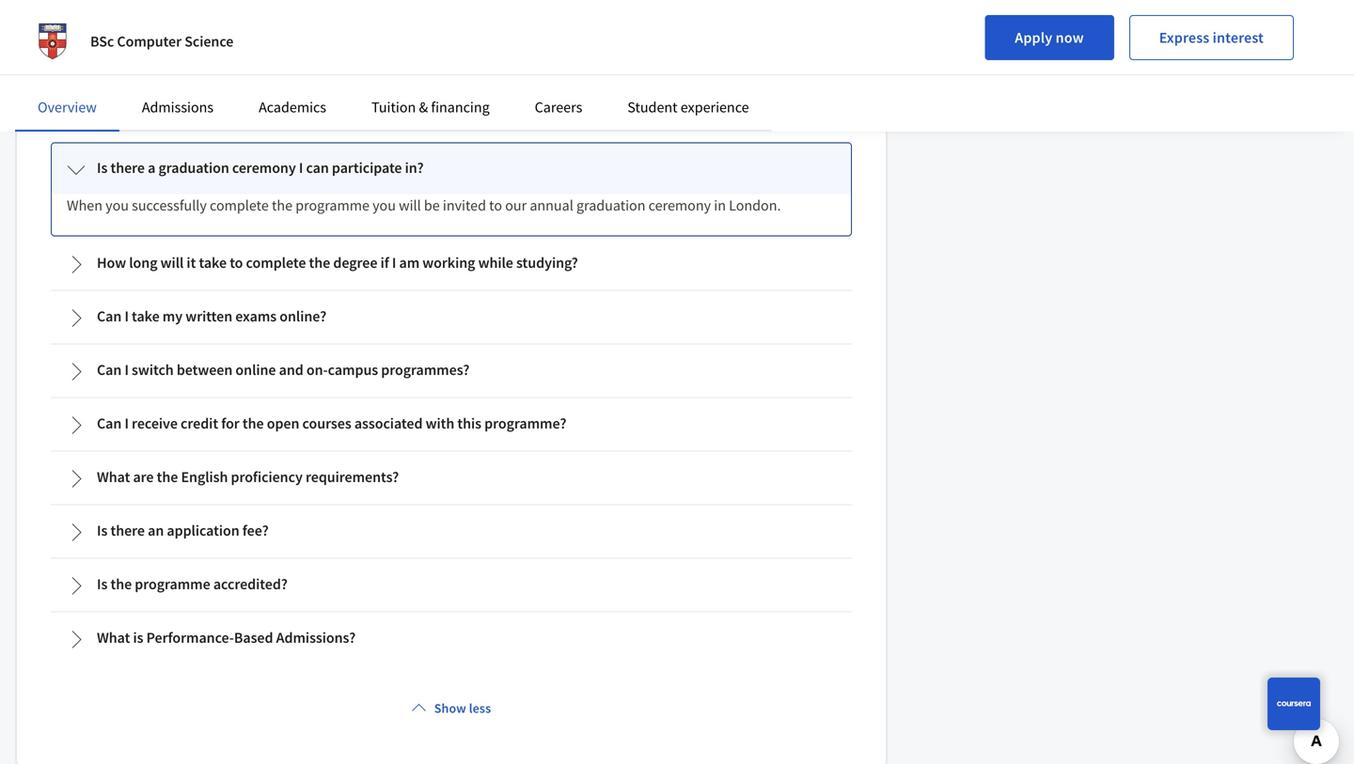 Task type: locate. For each thing, give the bounding box(es) containing it.
1 horizontal spatial ceremony
[[649, 196, 711, 215]]

can left the switch
[[97, 361, 122, 379]]

institution
[[133, 18, 200, 37]]

1 what from the top
[[97, 18, 130, 37]]

0 horizontal spatial take
[[132, 307, 160, 326]]

take inside can i take my written exams online?‎ dropdown button
[[132, 307, 160, 326]]

0 vertical spatial successfully
[[313, 56, 388, 75]]

with up tuition & financing link
[[422, 79, 450, 97]]

my left 'written'
[[162, 307, 183, 326]]

science.
[[693, 56, 745, 75]]

the inside how long will it take to complete the degree if i am working while studying?‎ dropdown button
[[309, 253, 330, 272]]

what institution name will appear on my degree certificate?‎
[[97, 18, 478, 37]]

0 horizontal spatial computer
[[117, 32, 182, 51]]

2 vertical spatial what
[[97, 629, 130, 647]]

will left the it
[[160, 253, 184, 272]]

0 horizontal spatial science
[[184, 32, 234, 51]]

of
[[544, 56, 557, 75], [355, 79, 368, 97], [799, 79, 811, 97]]

science
[[184, 32, 234, 51], [560, 56, 608, 75]]

degree right on
[[360, 18, 404, 37]]

i left the switch
[[125, 361, 129, 379]]

programme down is there an application fee?‎
[[135, 575, 210, 594]]

there inside dropdown button
[[110, 158, 145, 177]]

to right the it
[[230, 253, 243, 272]]

0 horizontal spatial university
[[289, 79, 352, 97]]

1 vertical spatial is
[[97, 521, 107, 540]]

1 horizontal spatial of
[[544, 56, 557, 75]]

study.
[[446, 101, 484, 120]]

1 vertical spatial science
[[560, 56, 608, 75]]

what for what are the english proficiency requirements?
[[97, 468, 130, 487]]

successfully
[[313, 56, 388, 75], [132, 196, 207, 215]]

1 vertical spatial that
[[103, 79, 129, 97]]

in inside your certificate will show that you have successfully completed the bachelor of science in computer science. it will also show that the awarding body is the university of london with academic direction provided by goldsmiths, university of london. the certificate does not mention coursera or online study.
[[611, 56, 623, 75]]

1 horizontal spatial university
[[732, 79, 796, 97]]

there for a
[[110, 158, 145, 177]]

with left this
[[426, 414, 454, 433]]

0 vertical spatial my
[[337, 18, 357, 37]]

programme
[[295, 196, 370, 215], [135, 575, 210, 594]]

1 horizontal spatial science
[[560, 56, 608, 75]]

this
[[457, 414, 481, 433]]

you inside your certificate will show that you have successfully completed the bachelor of science in computer science. it will also show that the awarding body is the university of london with academic direction provided by goldsmiths, university of london. the certificate does not mention coursera or online study.
[[254, 56, 277, 75]]

1 horizontal spatial graduation
[[576, 196, 646, 215]]

what
[[97, 18, 130, 37], [97, 468, 130, 487], [97, 629, 130, 647]]

what left institution
[[97, 18, 130, 37]]

careers link
[[535, 98, 582, 117]]

is up not
[[252, 79, 262, 97]]

1 vertical spatial is
[[133, 629, 143, 647]]

0 horizontal spatial programme
[[135, 575, 210, 594]]

0 vertical spatial graduation
[[158, 158, 229, 177]]

can down "how"
[[97, 307, 122, 326]]

of up the coursera
[[355, 79, 368, 97]]

the up online?‎
[[309, 253, 330, 272]]

admissions
[[142, 98, 214, 117]]

list item
[[51, 0, 852, 1]]

show
[[189, 56, 222, 75], [67, 79, 100, 97]]

1 horizontal spatial successfully
[[313, 56, 388, 75]]

0 horizontal spatial is
[[133, 629, 143, 647]]

certificate?‎
[[407, 18, 478, 37]]

the right the are
[[157, 468, 178, 487]]

how long will it take to complete the degree if i am working while studying?‎
[[97, 253, 578, 272]]

can inside dropdown button
[[97, 361, 122, 379]]

science up awarding
[[184, 32, 234, 51]]

take right the it
[[199, 253, 227, 272]]

is
[[97, 158, 107, 177], [97, 521, 107, 540], [97, 575, 107, 594]]

0 vertical spatial ceremony
[[232, 158, 296, 177]]

0 vertical spatial computer
[[117, 32, 182, 51]]

list
[[47, 0, 856, 669]]

2 vertical spatial can
[[97, 414, 122, 433]]

that up body
[[225, 56, 251, 75]]

there inside dropdown button
[[110, 521, 145, 540]]

that up the
[[103, 79, 129, 97]]

switch
[[132, 361, 174, 379]]

what for what is performance-based admissions?
[[97, 629, 130, 647]]

0 vertical spatial is
[[97, 158, 107, 177]]

to inside dropdown button
[[230, 253, 243, 272]]

1 vertical spatial what
[[97, 468, 130, 487]]

will up awarding
[[163, 56, 186, 75]]

0 vertical spatial is
[[252, 79, 262, 97]]

0 horizontal spatial in
[[611, 56, 623, 75]]

1 vertical spatial computer
[[626, 56, 690, 75]]

0 vertical spatial to
[[489, 196, 502, 215]]

a
[[148, 158, 155, 177]]

can i switch between online and on-campus programmes?‎ button
[[52, 346, 851, 396]]

0 vertical spatial in
[[611, 56, 623, 75]]

0 horizontal spatial graduation
[[158, 158, 229, 177]]

you left have
[[254, 56, 277, 75]]

1 horizontal spatial is
[[252, 79, 262, 97]]

certificate
[[98, 56, 160, 75], [148, 101, 211, 120]]

1 horizontal spatial programme
[[295, 196, 370, 215]]

graduation right annual on the left top
[[576, 196, 646, 215]]

complete
[[210, 196, 269, 215], [246, 253, 306, 272]]

will
[[243, 18, 266, 37], [163, 56, 186, 75], [760, 56, 782, 75], [399, 196, 421, 215], [160, 253, 184, 272]]

computer up by
[[626, 56, 690, 75]]

goldsmiths,
[[654, 79, 729, 97]]

are
[[133, 468, 154, 487]]

0 vertical spatial take
[[199, 253, 227, 272]]

list containing what institution name will appear on my degree certificate?‎
[[47, 0, 856, 669]]

application
[[167, 521, 239, 540]]

what left performance-
[[97, 629, 130, 647]]

certificate down bsc
[[98, 56, 160, 75]]

0 vertical spatial degree
[[360, 18, 404, 37]]

apply
[[1015, 28, 1053, 47]]

0 horizontal spatial successfully
[[132, 196, 207, 215]]

1 vertical spatial degree
[[333, 253, 377, 272]]

0 vertical spatial can
[[97, 307, 122, 326]]

2 there from the top
[[110, 521, 145, 540]]

1 can from the top
[[97, 307, 122, 326]]

0 horizontal spatial show
[[67, 79, 100, 97]]

with
[[422, 79, 450, 97], [426, 414, 454, 433]]

graduation
[[158, 158, 229, 177], [576, 196, 646, 215]]

complete up exams
[[246, 253, 306, 272]]

0 vertical spatial london.
[[67, 101, 119, 120]]

to left our
[[489, 196, 502, 215]]

university
[[289, 79, 352, 97], [732, 79, 796, 97]]

there
[[110, 158, 145, 177], [110, 521, 145, 540]]

express
[[1159, 28, 1210, 47]]

1 horizontal spatial that
[[225, 56, 251, 75]]

2 can from the top
[[97, 361, 122, 379]]

1 vertical spatial take
[[132, 307, 160, 326]]

working
[[423, 253, 475, 272]]

university up mention
[[289, 79, 352, 97]]

1 horizontal spatial take
[[199, 253, 227, 272]]

there for an
[[110, 521, 145, 540]]

academic
[[453, 79, 514, 97]]

1 vertical spatial with
[[426, 414, 454, 433]]

the right for
[[242, 414, 264, 433]]

is
[[252, 79, 262, 97], [133, 629, 143, 647]]

1 is from the top
[[97, 158, 107, 177]]

0 vertical spatial science
[[184, 32, 234, 51]]

is left performance-
[[133, 629, 143, 647]]

the up academic
[[462, 56, 482, 75]]

show down the your
[[67, 79, 100, 97]]

1 vertical spatial my
[[162, 307, 183, 326]]

2 horizontal spatial of
[[799, 79, 811, 97]]

i down "how"
[[125, 307, 129, 326]]

london
[[371, 79, 419, 97]]

3 what from the top
[[97, 629, 130, 647]]

i right if
[[392, 253, 396, 272]]

on-
[[306, 361, 328, 379]]

can for can i switch between online and on-campus programmes?‎
[[97, 361, 122, 379]]

i
[[299, 158, 303, 177], [392, 253, 396, 272], [125, 307, 129, 326], [125, 361, 129, 379], [125, 414, 129, 433]]

computer
[[117, 32, 182, 51], [626, 56, 690, 75]]

complete inside dropdown button
[[246, 253, 306, 272]]

apply now button
[[985, 15, 1114, 60]]

the inside can i receive credit for the open courses associated with this programme?‎ dropdown button
[[242, 414, 264, 433]]

online right "or"
[[404, 101, 443, 120]]

that
[[225, 56, 251, 75], [103, 79, 129, 97]]

there left an
[[110, 521, 145, 540]]

awarding
[[156, 79, 214, 97]]

can
[[97, 307, 122, 326], [97, 361, 122, 379], [97, 414, 122, 433]]

1 vertical spatial to
[[230, 253, 243, 272]]

programme?‎
[[484, 414, 566, 433]]

i for can i take my written exams online?‎
[[125, 307, 129, 326]]

not
[[247, 101, 269, 120]]

admissions link
[[142, 98, 214, 117]]

1 horizontal spatial in
[[714, 196, 726, 215]]

0 vertical spatial with
[[422, 79, 450, 97]]

can left receive
[[97, 414, 122, 433]]

0 horizontal spatial to
[[230, 253, 243, 272]]

2 vertical spatial is
[[97, 575, 107, 594]]

0 vertical spatial what
[[97, 18, 130, 37]]

0 horizontal spatial you
[[105, 196, 129, 215]]

can i receive credit for the open courses associated with this programme?‎
[[97, 414, 566, 433]]

take inside how long will it take to complete the degree if i am working while studying?‎ dropdown button
[[199, 253, 227, 272]]

take down long
[[132, 307, 160, 326]]

ceremony inside dropdown button
[[232, 158, 296, 177]]

1 vertical spatial can
[[97, 361, 122, 379]]

1 horizontal spatial you
[[254, 56, 277, 75]]

degree left if
[[333, 253, 377, 272]]

can for can i receive credit for the open courses associated with this programme?‎
[[97, 414, 122, 433]]

1 horizontal spatial computer
[[626, 56, 690, 75]]

science inside your certificate will show that you have successfully completed the bachelor of science in computer science. it will also show that the awarding body is the university of london with academic direction provided by goldsmiths, university of london. the certificate does not mention coursera or online study.
[[560, 56, 608, 75]]

3 can from the top
[[97, 414, 122, 433]]

university of london logo image
[[30, 19, 75, 64]]

1 vertical spatial online
[[235, 361, 276, 379]]

computer right bsc
[[117, 32, 182, 51]]

2 is from the top
[[97, 521, 107, 540]]

0 horizontal spatial ceremony
[[232, 158, 296, 177]]

also
[[785, 56, 811, 75]]

when you successfully complete the programme you will be invited to our annual graduation ceremony in london.
[[67, 196, 781, 215]]

1 university from the left
[[289, 79, 352, 97]]

3 is from the top
[[97, 575, 107, 594]]

0 vertical spatial online
[[404, 101, 443, 120]]

university down it
[[732, 79, 796, 97]]

online left and
[[235, 361, 276, 379]]

0 horizontal spatial online
[[235, 361, 276, 379]]

complete down is there a graduation ceremony i can participate in? at the left of page
[[210, 196, 269, 215]]

what left the are
[[97, 468, 130, 487]]

is inside dropdown button
[[97, 158, 107, 177]]

provided
[[576, 79, 633, 97]]

of down also
[[799, 79, 811, 97]]

to
[[489, 196, 502, 215], [230, 253, 243, 272]]

1 vertical spatial london.
[[729, 196, 781, 215]]

i left receive
[[125, 414, 129, 433]]

1 horizontal spatial online
[[404, 101, 443, 120]]

long
[[129, 253, 157, 272]]

my right on
[[337, 18, 357, 37]]

written
[[186, 307, 232, 326]]

0 horizontal spatial london.
[[67, 101, 119, 120]]

2 university from the left
[[732, 79, 796, 97]]

appear
[[269, 18, 314, 37]]

what institution name will appear on my degree certificate?‎ button
[[52, 3, 851, 54]]

the down is there an application fee?‎
[[110, 575, 132, 594]]

you down participate
[[373, 196, 396, 215]]

successfully down 'a'
[[132, 196, 207, 215]]

proficiency
[[231, 468, 303, 487]]

successfully down on
[[313, 56, 388, 75]]

graduation right 'a'
[[158, 158, 229, 177]]

if
[[380, 253, 389, 272]]

1 vertical spatial show
[[67, 79, 100, 97]]

certificate down awarding
[[148, 101, 211, 120]]

1 vertical spatial ceremony
[[649, 196, 711, 215]]

0 vertical spatial show
[[189, 56, 222, 75]]

participate
[[332, 158, 402, 177]]

ceremony
[[232, 158, 296, 177], [649, 196, 711, 215]]

2 what from the top
[[97, 468, 130, 487]]

degree
[[360, 18, 404, 37], [333, 253, 377, 272]]

0 vertical spatial there
[[110, 158, 145, 177]]

student experience link
[[627, 98, 749, 117]]

what for what institution name will appear on my degree certificate?‎
[[97, 18, 130, 37]]

what are the english proficiency requirements? button
[[52, 453, 851, 504]]

while
[[478, 253, 513, 272]]

what is performance-based admissions?
[[97, 629, 356, 647]]

my
[[337, 18, 357, 37], [162, 307, 183, 326]]

0 vertical spatial programme
[[295, 196, 370, 215]]

show up awarding
[[189, 56, 222, 75]]

0 vertical spatial that
[[225, 56, 251, 75]]

i left can
[[299, 158, 303, 177]]

1 there from the top
[[110, 158, 145, 177]]

1 vertical spatial there
[[110, 521, 145, 540]]

on
[[317, 18, 334, 37]]

overview
[[38, 98, 97, 117]]

careers
[[535, 98, 582, 117]]

you right "when"
[[105, 196, 129, 215]]

can i switch between online and on-campus programmes?‎
[[97, 361, 470, 379]]

programme down can
[[295, 196, 370, 215]]

there left 'a'
[[110, 158, 145, 177]]

science up provided
[[560, 56, 608, 75]]

1 vertical spatial programme
[[135, 575, 210, 594]]

1 vertical spatial complete
[[246, 253, 306, 272]]

of up the direction
[[544, 56, 557, 75]]



Task type: vqa. For each thing, say whether or not it's contained in the screenshot.
COMPLETE inside the dropdown button
yes



Task type: describe. For each thing, give the bounding box(es) containing it.
overview link
[[38, 98, 97, 117]]

online inside dropdown button
[[235, 361, 276, 379]]

interest
[[1213, 28, 1264, 47]]

mention
[[272, 101, 325, 120]]

0 vertical spatial certificate
[[98, 56, 160, 75]]

and
[[279, 361, 303, 379]]

campus
[[328, 361, 378, 379]]

based
[[234, 629, 273, 647]]

our
[[505, 196, 527, 215]]

academics
[[259, 98, 326, 117]]

it
[[187, 253, 196, 272]]

the inside what are the english proficiency requirements? dropdown button
[[157, 468, 178, 487]]

i for can i receive credit for the open courses associated with this programme?‎
[[125, 414, 129, 433]]

express interest button
[[1129, 15, 1294, 60]]

tuition & financing
[[371, 98, 490, 117]]

the up the
[[132, 79, 153, 97]]

programmes?‎
[[381, 361, 470, 379]]

will right the name
[[243, 18, 266, 37]]

it
[[748, 56, 757, 75]]

associated
[[354, 414, 423, 433]]

0 vertical spatial complete
[[210, 196, 269, 215]]

1 horizontal spatial show
[[189, 56, 222, 75]]

academics link
[[259, 98, 326, 117]]

studying?‎
[[516, 253, 578, 272]]

how long will it take to complete the degree if i am working while studying?‎ button
[[52, 238, 851, 289]]

1 vertical spatial certificate
[[148, 101, 211, 120]]

what is performance-based admissions? button
[[52, 614, 851, 664]]

0 horizontal spatial my
[[162, 307, 183, 326]]

1 vertical spatial successfully
[[132, 196, 207, 215]]

is the programme accredited?‎
[[97, 575, 288, 594]]

can i take my written exams online?‎
[[97, 307, 326, 326]]

direction
[[517, 79, 573, 97]]

with inside your certificate will show that you have successfully completed the bachelor of science in computer science. it will also show that the awarding body is the university of london with academic direction provided by goldsmiths, university of london. the certificate does not mention coursera or online study.
[[422, 79, 450, 97]]

requirements?
[[306, 468, 399, 487]]

bsc
[[90, 32, 114, 51]]

online inside your certificate will show that you have successfully completed the bachelor of science in computer science. it will also show that the awarding body is the university of london with academic direction provided by goldsmiths, university of london. the certificate does not mention coursera or online study.
[[404, 101, 443, 120]]

am
[[399, 253, 420, 272]]

or
[[387, 101, 401, 120]]

when
[[67, 196, 102, 215]]

will left the be
[[399, 196, 421, 215]]

body
[[217, 79, 249, 97]]

what are the english proficiency requirements?
[[97, 468, 399, 487]]

receive
[[132, 414, 178, 433]]

the
[[122, 101, 145, 120]]

the inside is the programme accredited?‎ dropdown button
[[110, 575, 132, 594]]

english
[[181, 468, 228, 487]]

is for is there an application fee?‎
[[97, 521, 107, 540]]

experience
[[681, 98, 749, 117]]

credit
[[181, 414, 218, 433]]

computer inside your certificate will show that you have successfully completed the bachelor of science in computer science. it will also show that the awarding body is the university of london with academic direction provided by goldsmiths, university of london. the certificate does not mention coursera or online study.
[[626, 56, 690, 75]]

open
[[267, 414, 299, 433]]

annual
[[530, 196, 573, 215]]

successfully inside your certificate will show that you have successfully completed the bachelor of science in computer science. it will also show that the awarding body is the university of london with academic direction provided by goldsmiths, university of london. the certificate does not mention coursera or online study.
[[313, 56, 388, 75]]

tuition
[[371, 98, 416, 117]]

tuition & financing link
[[371, 98, 490, 117]]

now
[[1056, 28, 1084, 47]]

will right it
[[760, 56, 782, 75]]

show
[[434, 700, 466, 717]]

apply now
[[1015, 28, 1084, 47]]

how
[[97, 253, 126, 272]]

completed
[[391, 56, 459, 75]]

1 vertical spatial in
[[714, 196, 726, 215]]

is inside dropdown button
[[133, 629, 143, 647]]

student experience
[[627, 98, 749, 117]]

bsc computer science
[[90, 32, 234, 51]]

less
[[469, 700, 491, 717]]

programme inside dropdown button
[[135, 575, 210, 594]]

coursera
[[328, 101, 384, 120]]

2 horizontal spatial you
[[373, 196, 396, 215]]

1 horizontal spatial my
[[337, 18, 357, 37]]

can for can i take my written exams online?‎
[[97, 307, 122, 326]]

invited
[[443, 196, 486, 215]]

can
[[306, 158, 329, 177]]

your
[[67, 56, 95, 75]]

is the programme accredited?‎ button
[[52, 560, 851, 611]]

does
[[214, 101, 244, 120]]

london. inside your certificate will show that you have successfully completed the bachelor of science in computer science. it will also show that the awarding body is the university of london with academic direction provided by goldsmiths, university of london. the certificate does not mention coursera or online study.
[[67, 101, 119, 120]]

online?‎
[[280, 307, 326, 326]]

i for can i switch between online and on-campus programmes?‎
[[125, 361, 129, 379]]

&
[[419, 98, 428, 117]]

can i receive credit for the open courses associated with this programme?‎ button
[[52, 399, 851, 450]]

bachelor
[[485, 56, 541, 75]]

fee?‎
[[242, 521, 269, 540]]

for
[[221, 414, 240, 433]]

is there an application fee?‎ button
[[52, 506, 851, 557]]

1 vertical spatial graduation
[[576, 196, 646, 215]]

is there a graduation ceremony i can participate in?
[[97, 158, 424, 177]]

your certificate will show that you have successfully completed the bachelor of science in computer science. it will also show that the awarding body is the university of london with academic direction provided by goldsmiths, university of london. the certificate does not mention coursera or online study.
[[67, 56, 811, 120]]

0 horizontal spatial of
[[355, 79, 368, 97]]

with inside dropdown button
[[426, 414, 454, 433]]

is for is the programme accredited?‎
[[97, 575, 107, 594]]

1 horizontal spatial london.
[[729, 196, 781, 215]]

0 horizontal spatial that
[[103, 79, 129, 97]]

is inside your certificate will show that you have successfully completed the bachelor of science in computer science. it will also show that the awarding body is the university of london with academic direction provided by goldsmiths, university of london. the certificate does not mention coursera or online study.
[[252, 79, 262, 97]]

is for is there a graduation ceremony i can participate in?
[[97, 158, 107, 177]]

the down is there a graduation ceremony i can participate in? at the left of page
[[272, 196, 292, 215]]

exams
[[235, 307, 277, 326]]

the up academics link
[[265, 79, 286, 97]]

have
[[280, 56, 310, 75]]

show less button
[[404, 692, 499, 726]]

name
[[203, 18, 240, 37]]

1 horizontal spatial to
[[489, 196, 502, 215]]

is there an application fee?‎
[[97, 521, 269, 540]]

in?
[[405, 158, 424, 177]]

graduation inside dropdown button
[[158, 158, 229, 177]]

accredited?‎
[[213, 575, 288, 594]]



